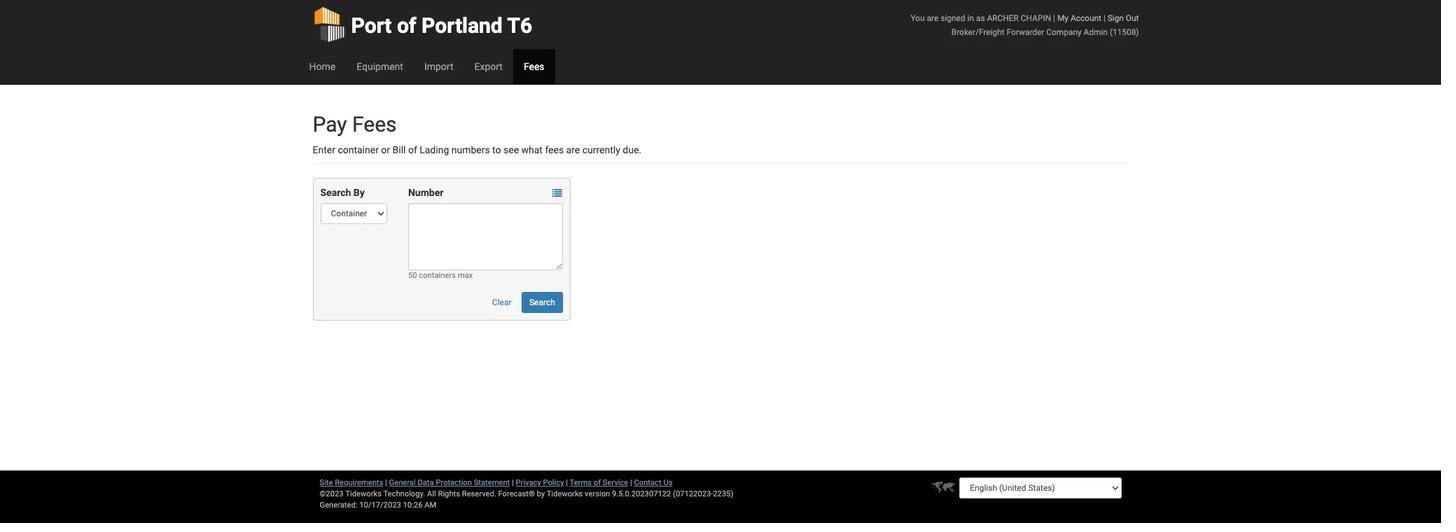 Task type: describe. For each thing, give the bounding box(es) containing it.
admin
[[1084, 27, 1108, 37]]

fees button
[[513, 49, 555, 84]]

show list image
[[552, 189, 562, 198]]

see
[[504, 144, 519, 155]]

| up tideworks
[[566, 478, 568, 487]]

export button
[[464, 49, 513, 84]]

| left my
[[1053, 13, 1055, 23]]

terms
[[570, 478, 592, 487]]

chapin
[[1021, 13, 1051, 23]]

search button
[[522, 292, 563, 313]]

as
[[976, 13, 985, 23]]

by
[[354, 187, 365, 198]]

out
[[1126, 13, 1139, 23]]

50 containers max
[[408, 271, 473, 280]]

port of portland t6 link
[[313, 0, 532, 49]]

Number text field
[[408, 203, 563, 270]]

port
[[351, 13, 392, 38]]

you are signed in as archer chapin | my account | sign out broker/freight forwarder company admin (11508)
[[911, 13, 1139, 37]]

version
[[585, 490, 610, 499]]

company
[[1047, 27, 1082, 37]]

t6
[[507, 13, 532, 38]]

or
[[381, 144, 390, 155]]

equipment
[[357, 61, 403, 72]]

port of portland t6
[[351, 13, 532, 38]]

search by
[[320, 187, 365, 198]]

portland
[[422, 13, 503, 38]]

general
[[389, 478, 416, 487]]

are inside you are signed in as archer chapin | my account | sign out broker/freight forwarder company admin (11508)
[[927, 13, 939, 23]]

account
[[1071, 13, 1102, 23]]

(07122023-
[[673, 490, 713, 499]]

my account link
[[1058, 13, 1102, 23]]

statement
[[474, 478, 510, 487]]

numbers
[[452, 144, 490, 155]]

rights
[[438, 490, 460, 499]]

number
[[408, 187, 444, 198]]

10/17/2023
[[359, 501, 401, 510]]

service
[[603, 478, 628, 487]]

export
[[475, 61, 503, 72]]

to
[[492, 144, 501, 155]]

all
[[427, 490, 436, 499]]

currently
[[583, 144, 620, 155]]

tideworks
[[547, 490, 583, 499]]

10:26
[[403, 501, 423, 510]]

home button
[[299, 49, 346, 84]]

sign out link
[[1108, 13, 1139, 23]]

technology.
[[383, 490, 425, 499]]

search for search
[[529, 298, 555, 307]]

am
[[425, 501, 437, 510]]

pay fees
[[313, 112, 397, 137]]

bill
[[393, 144, 406, 155]]

contact
[[634, 478, 662, 487]]

generated:
[[320, 501, 358, 510]]

import
[[424, 61, 453, 72]]

broker/freight
[[952, 27, 1005, 37]]

container
[[338, 144, 379, 155]]

protection
[[436, 478, 472, 487]]

50
[[408, 271, 417, 280]]

terms of service link
[[570, 478, 628, 487]]

in
[[968, 13, 974, 23]]

| left general
[[385, 478, 387, 487]]

sign
[[1108, 13, 1124, 23]]



Task type: locate. For each thing, give the bounding box(es) containing it.
are right fees
[[566, 144, 580, 155]]

search inside the search button
[[529, 298, 555, 307]]

enter container or bill of lading numbers to see what fees are currently due.
[[313, 144, 642, 155]]

1 vertical spatial search
[[529, 298, 555, 307]]

us
[[664, 478, 673, 487]]

1 vertical spatial of
[[408, 144, 417, 155]]

are
[[927, 13, 939, 23], [566, 144, 580, 155]]

0 horizontal spatial are
[[566, 144, 580, 155]]

1 horizontal spatial search
[[529, 298, 555, 307]]

9.5.0.202307122
[[612, 490, 671, 499]]

requirements
[[335, 478, 383, 487]]

lading
[[420, 144, 449, 155]]

home
[[309, 61, 336, 72]]

0 vertical spatial of
[[397, 13, 416, 38]]

2235)
[[713, 490, 734, 499]]

2 vertical spatial of
[[594, 478, 601, 487]]

pay
[[313, 112, 347, 137]]

of right port
[[397, 13, 416, 38]]

fees inside popup button
[[524, 61, 545, 72]]

| up 9.5.0.202307122
[[630, 478, 632, 487]]

fees
[[524, 61, 545, 72], [352, 112, 397, 137]]

you
[[911, 13, 925, 23]]

search left by on the top left
[[320, 187, 351, 198]]

of up version
[[594, 478, 601, 487]]

privacy
[[516, 478, 541, 487]]

archer
[[987, 13, 1019, 23]]

are right you
[[927, 13, 939, 23]]

fees down t6
[[524, 61, 545, 72]]

site requirements link
[[320, 478, 383, 487]]

of
[[397, 13, 416, 38], [408, 144, 417, 155], [594, 478, 601, 487]]

search
[[320, 187, 351, 198], [529, 298, 555, 307]]

(11508)
[[1110, 27, 1139, 37]]

0 horizontal spatial search
[[320, 187, 351, 198]]

1 horizontal spatial are
[[927, 13, 939, 23]]

0 vertical spatial are
[[927, 13, 939, 23]]

data
[[418, 478, 434, 487]]

due.
[[623, 144, 642, 155]]

reserved.
[[462, 490, 496, 499]]

enter
[[313, 144, 335, 155]]

search for search by
[[320, 187, 351, 198]]

| left "sign"
[[1104, 13, 1106, 23]]

by
[[537, 490, 545, 499]]

policy
[[543, 478, 564, 487]]

general data protection statement link
[[389, 478, 510, 487]]

containers
[[419, 271, 456, 280]]

clear
[[492, 298, 512, 307]]

equipment button
[[346, 49, 414, 84]]

0 vertical spatial fees
[[524, 61, 545, 72]]

import button
[[414, 49, 464, 84]]

fees up or at top left
[[352, 112, 397, 137]]

©2023 tideworks
[[320, 490, 382, 499]]

forecast®
[[498, 490, 535, 499]]

fees
[[545, 144, 564, 155]]

0 vertical spatial search
[[320, 187, 351, 198]]

contact us link
[[634, 478, 673, 487]]

of inside site requirements | general data protection statement | privacy policy | terms of service | contact us ©2023 tideworks technology. all rights reserved. forecast® by tideworks version 9.5.0.202307122 (07122023-2235) generated: 10/17/2023 10:26 am
[[594, 478, 601, 487]]

forwarder
[[1007, 27, 1045, 37]]

site
[[320, 478, 333, 487]]

clear button
[[485, 292, 519, 313]]

1 vertical spatial fees
[[352, 112, 397, 137]]

1 vertical spatial are
[[566, 144, 580, 155]]

what
[[521, 144, 543, 155]]

of right bill
[[408, 144, 417, 155]]

privacy policy link
[[516, 478, 564, 487]]

| up 'forecast®'
[[512, 478, 514, 487]]

my
[[1058, 13, 1069, 23]]

0 horizontal spatial fees
[[352, 112, 397, 137]]

max
[[458, 271, 473, 280]]

|
[[1053, 13, 1055, 23], [1104, 13, 1106, 23], [385, 478, 387, 487], [512, 478, 514, 487], [566, 478, 568, 487], [630, 478, 632, 487]]

signed
[[941, 13, 966, 23]]

site requirements | general data protection statement | privacy policy | terms of service | contact us ©2023 tideworks technology. all rights reserved. forecast® by tideworks version 9.5.0.202307122 (07122023-2235) generated: 10/17/2023 10:26 am
[[320, 478, 734, 510]]

1 horizontal spatial fees
[[524, 61, 545, 72]]

search right clear button
[[529, 298, 555, 307]]



Task type: vqa. For each thing, say whether or not it's contained in the screenshot.
Home popup button
yes



